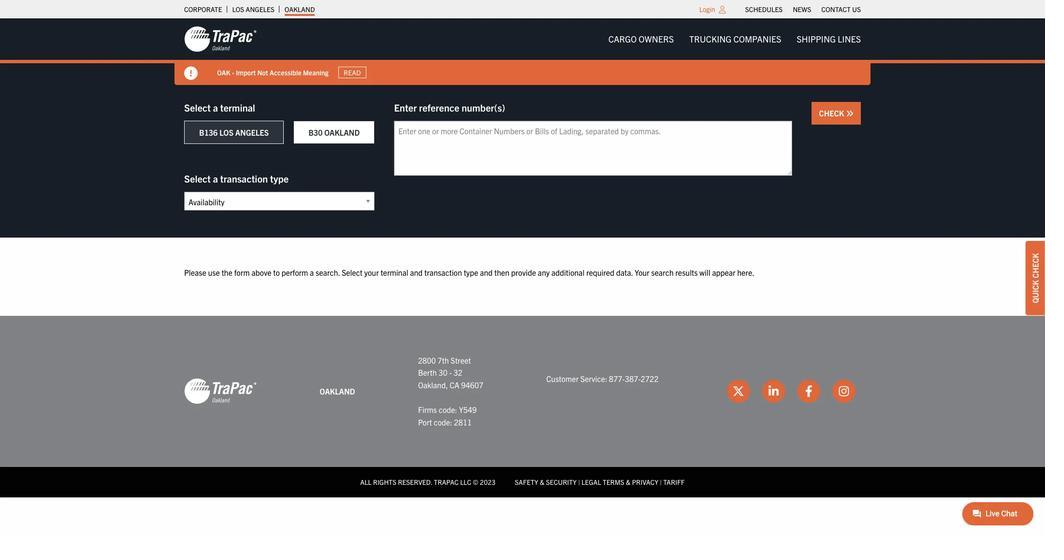 Task type: describe. For each thing, give the bounding box(es) containing it.
form
[[234, 268, 250, 278]]

oakland,
[[418, 380, 448, 390]]

cargo owners link
[[601, 29, 682, 49]]

search.
[[316, 268, 340, 278]]

schedules link
[[745, 2, 783, 16]]

94607
[[461, 380, 483, 390]]

oak - import not accessible meaning
[[217, 68, 329, 77]]

32
[[454, 368, 463, 378]]

login
[[699, 5, 715, 14]]

0 horizontal spatial -
[[232, 68, 234, 77]]

shipping lines link
[[789, 29, 869, 49]]

quick check
[[1031, 253, 1040, 304]]

1 horizontal spatial transaction
[[424, 268, 462, 278]]

accessible
[[270, 68, 301, 77]]

customer service: 877-387-2722
[[546, 374, 659, 384]]

results
[[676, 268, 698, 278]]

terms
[[603, 478, 624, 487]]

provide
[[511, 268, 536, 278]]

1 vertical spatial oakland
[[324, 128, 360, 137]]

0 vertical spatial code:
[[439, 405, 457, 415]]

b30 oakland
[[309, 128, 360, 137]]

los angeles link
[[232, 2, 275, 16]]

street
[[451, 356, 471, 365]]

read
[[344, 68, 361, 77]]

877-
[[609, 374, 625, 384]]

enter reference number(s)
[[394, 102, 505, 114]]

then
[[494, 268, 510, 278]]

quick check link
[[1026, 241, 1045, 316]]

select for select a terminal
[[184, 102, 211, 114]]

shipping
[[797, 33, 836, 44]]

any
[[538, 268, 550, 278]]

firms code:  y549 port code:  2811
[[418, 405, 477, 427]]

7th
[[438, 356, 449, 365]]

us
[[852, 5, 861, 14]]

los inside "link"
[[232, 5, 244, 14]]

b30
[[309, 128, 323, 137]]

read link
[[338, 67, 366, 78]]

all rights reserved. trapac llc © 2023
[[360, 478, 496, 487]]

contact us link
[[822, 2, 861, 16]]

1 | from the left
[[578, 478, 580, 487]]

contact
[[822, 5, 851, 14]]

b136
[[199, 128, 218, 137]]

1 vertical spatial angeles
[[235, 128, 269, 137]]

owners
[[639, 33, 674, 44]]

0 horizontal spatial transaction
[[220, 173, 268, 185]]

privacy
[[632, 478, 659, 487]]

©
[[473, 478, 478, 487]]

schedules
[[745, 5, 783, 14]]

additional
[[552, 268, 585, 278]]

0 vertical spatial type
[[270, 173, 289, 185]]

use
[[208, 268, 220, 278]]

tariff
[[663, 478, 685, 487]]

oakland link
[[285, 2, 315, 16]]

1 & from the left
[[540, 478, 544, 487]]

search
[[651, 268, 674, 278]]

select a transaction type
[[184, 173, 289, 185]]

your
[[364, 268, 379, 278]]

perform
[[282, 268, 308, 278]]

firms
[[418, 405, 437, 415]]

safety & security | legal terms & privacy | tariff
[[515, 478, 685, 487]]

Enter reference number(s) text field
[[394, 121, 793, 176]]

meaning
[[303, 68, 329, 77]]

2 oakland image from the top
[[184, 378, 257, 405]]

safety & security link
[[515, 478, 577, 487]]

check inside "link"
[[1031, 253, 1040, 279]]

a for terminal
[[213, 102, 218, 114]]

solid image
[[846, 110, 854, 117]]

1 vertical spatial code:
[[434, 418, 452, 427]]

legal terms & privacy link
[[582, 478, 659, 487]]

import
[[236, 68, 256, 77]]

1 oakland image from the top
[[184, 26, 257, 53]]

reference
[[419, 102, 459, 114]]

2023
[[480, 478, 496, 487]]

los angeles
[[232, 5, 275, 14]]

menu bar containing cargo owners
[[601, 29, 869, 49]]

b136 los angeles
[[199, 128, 269, 137]]

login link
[[699, 5, 715, 14]]

please use the form above to perform a search. select your terminal and transaction type and then provide any additional required data. your search results will appear here.
[[184, 268, 755, 278]]

trucking companies link
[[682, 29, 789, 49]]

30
[[439, 368, 448, 378]]

news
[[793, 5, 811, 14]]

berth
[[418, 368, 437, 378]]

here.
[[737, 268, 755, 278]]

solid image
[[184, 67, 198, 80]]



Task type: locate. For each thing, give the bounding box(es) containing it.
check inside button
[[819, 108, 846, 118]]

the
[[222, 268, 232, 278]]

0 horizontal spatial |
[[578, 478, 580, 487]]

trucking
[[689, 33, 732, 44]]

- right 30
[[449, 368, 452, 378]]

corporate link
[[184, 2, 222, 16]]

1 horizontal spatial |
[[660, 478, 662, 487]]

menu bar up shipping
[[740, 2, 866, 16]]

port
[[418, 418, 432, 427]]

0 vertical spatial transaction
[[220, 173, 268, 185]]

reserved.
[[398, 478, 432, 487]]

1 vertical spatial select
[[184, 173, 211, 185]]

data.
[[616, 268, 633, 278]]

tariff link
[[663, 478, 685, 487]]

1 vertical spatial oakland image
[[184, 378, 257, 405]]

&
[[540, 478, 544, 487], [626, 478, 631, 487]]

above
[[252, 268, 271, 278]]

1 horizontal spatial check
[[1031, 253, 1040, 279]]

& right 'safety'
[[540, 478, 544, 487]]

select
[[184, 102, 211, 114], [184, 173, 211, 185], [342, 268, 363, 278]]

2 vertical spatial oakland
[[320, 387, 355, 396]]

2 vertical spatial select
[[342, 268, 363, 278]]

2 & from the left
[[626, 478, 631, 487]]

safety
[[515, 478, 538, 487]]

0 vertical spatial -
[[232, 68, 234, 77]]

corporate
[[184, 5, 222, 14]]

- inside '2800 7th street berth 30 - 32 oakland, ca 94607'
[[449, 368, 452, 378]]

oak
[[217, 68, 230, 77]]

- right oak
[[232, 68, 234, 77]]

2800 7th street berth 30 - 32 oakland, ca 94607
[[418, 356, 483, 390]]

a up b136
[[213, 102, 218, 114]]

quick
[[1031, 280, 1040, 304]]

1 horizontal spatial and
[[480, 268, 493, 278]]

| left tariff
[[660, 478, 662, 487]]

footer containing 2800 7th street
[[0, 316, 1045, 498]]

service:
[[581, 374, 607, 384]]

2722
[[641, 374, 659, 384]]

customer
[[546, 374, 579, 384]]

oakland
[[285, 5, 315, 14], [324, 128, 360, 137], [320, 387, 355, 396]]

transaction
[[220, 173, 268, 185], [424, 268, 462, 278]]

0 horizontal spatial &
[[540, 478, 544, 487]]

and
[[410, 268, 423, 278], [480, 268, 493, 278]]

los right corporate link
[[232, 5, 244, 14]]

select left "your"
[[342, 268, 363, 278]]

terminal right "your"
[[381, 268, 408, 278]]

1 vertical spatial check
[[1031, 253, 1040, 279]]

0 horizontal spatial check
[[819, 108, 846, 118]]

0 vertical spatial angeles
[[246, 5, 275, 14]]

1 vertical spatial menu bar
[[601, 29, 869, 49]]

to
[[273, 268, 280, 278]]

menu bar containing schedules
[[740, 2, 866, 16]]

enter
[[394, 102, 417, 114]]

a
[[213, 102, 218, 114], [213, 173, 218, 185], [310, 268, 314, 278]]

y549
[[459, 405, 477, 415]]

1 horizontal spatial terminal
[[381, 268, 408, 278]]

select down b136
[[184, 173, 211, 185]]

menu bar down light icon
[[601, 29, 869, 49]]

select up b136
[[184, 102, 211, 114]]

cargo
[[609, 33, 637, 44]]

select for select a transaction type
[[184, 173, 211, 185]]

0 horizontal spatial type
[[270, 173, 289, 185]]

all
[[360, 478, 372, 487]]

1 vertical spatial los
[[219, 128, 234, 137]]

and left then
[[480, 268, 493, 278]]

oakland image
[[184, 26, 257, 53], [184, 378, 257, 405]]

rights
[[373, 478, 396, 487]]

angeles inside "link"
[[246, 5, 275, 14]]

1 vertical spatial terminal
[[381, 268, 408, 278]]

angeles left oakland link
[[246, 5, 275, 14]]

ca
[[450, 380, 459, 390]]

news link
[[793, 2, 811, 16]]

0 vertical spatial select
[[184, 102, 211, 114]]

terminal
[[220, 102, 255, 114], [381, 268, 408, 278]]

light image
[[719, 6, 726, 14]]

387-
[[625, 374, 641, 384]]

0 vertical spatial check
[[819, 108, 846, 118]]

terminal up the b136 los angeles
[[220, 102, 255, 114]]

2800
[[418, 356, 436, 365]]

2 | from the left
[[660, 478, 662, 487]]

code: up '2811'
[[439, 405, 457, 415]]

2811
[[454, 418, 472, 427]]

1 vertical spatial -
[[449, 368, 452, 378]]

0 vertical spatial los
[[232, 5, 244, 14]]

0 horizontal spatial and
[[410, 268, 423, 278]]

angeles down the select a terminal
[[235, 128, 269, 137]]

a for transaction
[[213, 173, 218, 185]]

check
[[819, 108, 846, 118], [1031, 253, 1040, 279]]

| left legal
[[578, 478, 580, 487]]

los right b136
[[219, 128, 234, 137]]

lines
[[838, 33, 861, 44]]

a down b136
[[213, 173, 218, 185]]

2 vertical spatial a
[[310, 268, 314, 278]]

1 horizontal spatial type
[[464, 268, 478, 278]]

banner
[[0, 18, 1045, 85]]

number(s)
[[462, 102, 505, 114]]

1 and from the left
[[410, 268, 423, 278]]

not
[[257, 68, 268, 77]]

0 horizontal spatial terminal
[[220, 102, 255, 114]]

1 vertical spatial a
[[213, 173, 218, 185]]

footer
[[0, 316, 1045, 498]]

code: right 'port'
[[434, 418, 452, 427]]

required
[[586, 268, 615, 278]]

1 horizontal spatial &
[[626, 478, 631, 487]]

legal
[[582, 478, 601, 487]]

0 vertical spatial a
[[213, 102, 218, 114]]

please
[[184, 268, 206, 278]]

-
[[232, 68, 234, 77], [449, 368, 452, 378]]

trucking companies
[[689, 33, 781, 44]]

1 vertical spatial transaction
[[424, 268, 462, 278]]

a left search.
[[310, 268, 314, 278]]

security
[[546, 478, 577, 487]]

1 vertical spatial type
[[464, 268, 478, 278]]

0 vertical spatial oakland
[[285, 5, 315, 14]]

0 vertical spatial oakland image
[[184, 26, 257, 53]]

0 vertical spatial terminal
[[220, 102, 255, 114]]

menu bar
[[740, 2, 866, 16], [601, 29, 869, 49]]

and right "your"
[[410, 268, 423, 278]]

companies
[[734, 33, 781, 44]]

check button
[[812, 102, 861, 125]]

contact us
[[822, 5, 861, 14]]

2 and from the left
[[480, 268, 493, 278]]

trapac
[[434, 478, 459, 487]]

select a terminal
[[184, 102, 255, 114]]

your
[[635, 268, 650, 278]]

cargo owners
[[609, 33, 674, 44]]

appear
[[712, 268, 736, 278]]

type
[[270, 173, 289, 185], [464, 268, 478, 278]]

will
[[700, 268, 710, 278]]

& right 'terms'
[[626, 478, 631, 487]]

1 horizontal spatial -
[[449, 368, 452, 378]]

banner containing cargo owners
[[0, 18, 1045, 85]]

llc
[[460, 478, 471, 487]]

0 vertical spatial menu bar
[[740, 2, 866, 16]]



Task type: vqa. For each thing, say whether or not it's contained in the screenshot.
bottommost oakland
yes



